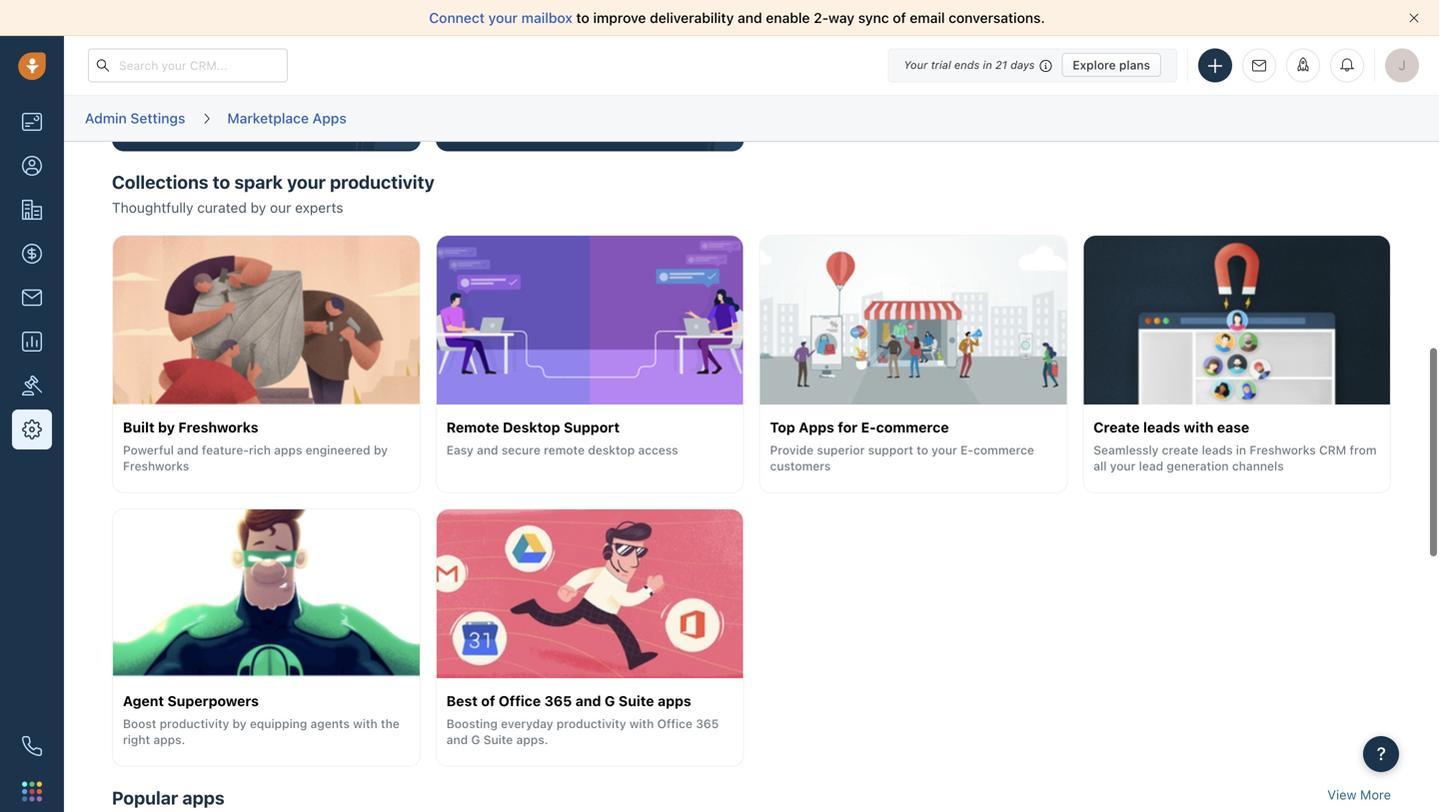 Task type: locate. For each thing, give the bounding box(es) containing it.
apps
[[313, 110, 347, 126]]

2-
[[814, 9, 829, 26]]

settings
[[130, 110, 185, 126]]

admin settings
[[85, 110, 185, 126]]

Search your CRM... text field
[[88, 48, 288, 82]]

your
[[904, 58, 928, 71]]

connect your mailbox link
[[429, 9, 577, 26]]

email
[[910, 9, 945, 26]]

properties image
[[22, 376, 42, 396]]

days
[[1011, 58, 1035, 71]]

to
[[577, 9, 590, 26]]

mailbox
[[522, 9, 573, 26]]

and
[[738, 9, 763, 26]]

what's new image
[[1297, 57, 1311, 71]]

marketplace apps link
[[226, 103, 348, 134]]

freshworks switcher image
[[22, 782, 42, 802]]

ends
[[955, 58, 980, 71]]

conversations.
[[949, 9, 1046, 26]]

close image
[[1410, 13, 1420, 23]]

marketplace apps
[[227, 110, 347, 126]]

21
[[996, 58, 1008, 71]]



Task type: describe. For each thing, give the bounding box(es) containing it.
admin settings link
[[84, 103, 186, 134]]

your trial ends in 21 days
[[904, 58, 1035, 71]]

of
[[893, 9, 907, 26]]

phone element
[[12, 727, 52, 767]]

your
[[489, 9, 518, 26]]

plans
[[1120, 58, 1151, 72]]

explore plans
[[1073, 58, 1151, 72]]

in
[[984, 58, 993, 71]]

explore plans link
[[1062, 53, 1162, 77]]

marketplace
[[227, 110, 309, 126]]

trial
[[932, 58, 952, 71]]

way
[[829, 9, 855, 26]]

deliverability
[[650, 9, 734, 26]]

connect your mailbox to improve deliverability and enable 2-way sync of email conversations.
[[429, 9, 1046, 26]]

improve
[[594, 9, 646, 26]]

send email image
[[1253, 59, 1267, 72]]

explore
[[1073, 58, 1117, 72]]

enable
[[766, 9, 810, 26]]

sync
[[859, 9, 890, 26]]

admin
[[85, 110, 127, 126]]

phone image
[[22, 737, 42, 757]]

connect
[[429, 9, 485, 26]]



Task type: vqa. For each thing, say whether or not it's contained in the screenshot.
Your
yes



